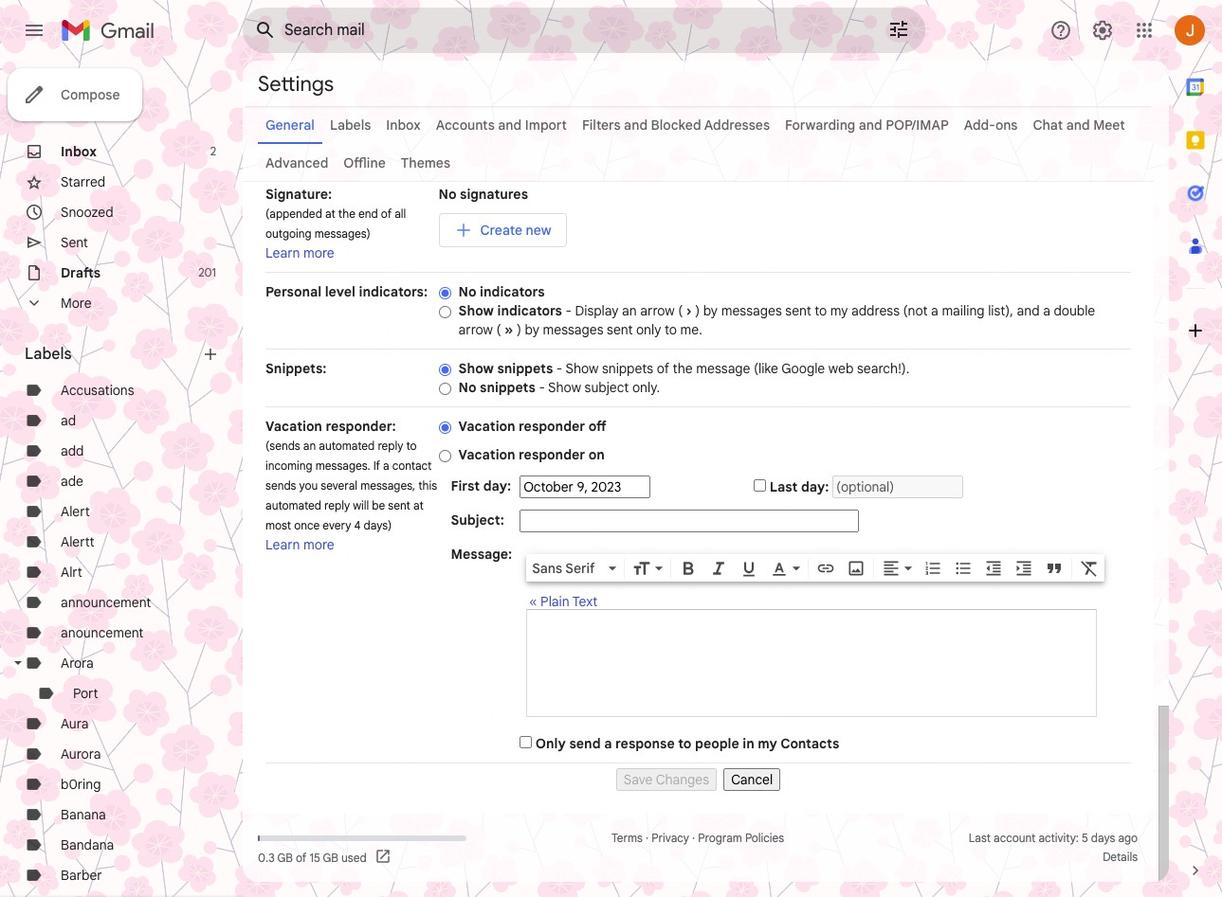 Task type: locate. For each thing, give the bounding box(es) containing it.
chat and meet link
[[1033, 117, 1125, 134]]

snippets up no snippets - show subject only.
[[497, 360, 553, 377]]

filters and blocked addresses
[[582, 117, 770, 134]]

learn more link down once
[[266, 537, 334, 554]]

response
[[615, 736, 675, 753]]

of up only.
[[657, 360, 669, 377]]

1 vertical spatial last
[[969, 832, 991, 846]]

0 vertical spatial indicators
[[480, 284, 545, 301]]

1 vertical spatial )
[[517, 321, 521, 339]]

»
[[505, 321, 513, 339]]

formatting options toolbar
[[526, 555, 1105, 582]]

more
[[304, 245, 334, 262], [304, 537, 334, 554]]

2 horizontal spatial sent
[[785, 302, 811, 320]]

1 more from the top
[[304, 245, 334, 262]]

the
[[338, 207, 356, 221], [673, 360, 693, 377]]

1 gb from the left
[[277, 851, 293, 865]]

messages,
[[360, 479, 415, 493]]

the up the messages)
[[338, 207, 356, 221]]

themes
[[401, 155, 450, 172]]

automated
[[319, 439, 375, 453], [266, 499, 322, 513]]

sans serif option
[[528, 559, 605, 578]]

the down me.
[[673, 360, 693, 377]]

sent
[[785, 302, 811, 320], [607, 321, 633, 339], [388, 499, 410, 513]]

footer containing terms
[[243, 830, 1154, 868]]

1 horizontal spatial my
[[830, 302, 848, 320]]

automated down sends
[[266, 499, 322, 513]]

no down themes link on the top left of the page
[[439, 186, 457, 203]]

privacy
[[652, 832, 689, 846]]

2
[[210, 144, 216, 158]]

no right no indicators radio
[[459, 284, 477, 301]]

subject:
[[451, 512, 504, 529]]

1 vertical spatial messages
[[543, 321, 604, 339]]

1 horizontal spatial )
[[695, 302, 700, 320]]

show
[[459, 302, 494, 320], [459, 360, 494, 377], [566, 360, 599, 377], [548, 379, 581, 396]]

vacation up first day:
[[459, 447, 515, 464]]

0 vertical spatial inbox
[[386, 117, 421, 134]]

mailing
[[942, 302, 985, 320]]

first
[[451, 478, 480, 495]]

arora
[[61, 655, 94, 672]]

labels
[[330, 117, 371, 134], [25, 345, 72, 364]]

day: right last day: checkbox
[[801, 479, 829, 496]]

several
[[321, 479, 358, 493]]

at up the messages)
[[325, 207, 335, 221]]

automated up messages.
[[319, 439, 375, 453]]

inbox
[[386, 117, 421, 134], [61, 143, 97, 160]]

more
[[61, 295, 92, 312]]

No snippets radio
[[439, 382, 451, 396]]

level
[[325, 284, 356, 301]]

arrow left »
[[459, 321, 493, 339]]

to inside ) by messages sent to my address (not a mailing list), and a double arrow (
[[815, 302, 827, 320]]

0 horizontal spatial labels
[[25, 345, 72, 364]]

1 horizontal spatial last
[[969, 832, 991, 846]]

labels down more
[[25, 345, 72, 364]]

banana
[[61, 807, 106, 824]]

sans serif
[[532, 560, 595, 577]]

an right (sends
[[303, 439, 316, 453]]

1 vertical spatial more
[[304, 537, 334, 554]]

gmail image
[[61, 11, 164, 49]]

only.
[[632, 379, 660, 396]]

labels navigation
[[0, 61, 243, 898]]

last for last day:
[[770, 479, 798, 496]]

·
[[646, 832, 649, 846], [692, 832, 695, 846]]

more down the messages)
[[304, 245, 334, 262]]

banana link
[[61, 807, 106, 824]]

1 horizontal spatial messages
[[721, 302, 782, 320]]

0 horizontal spatial ·
[[646, 832, 649, 846]]

numbered list ‪(⌘⇧7)‬ image
[[924, 559, 943, 578]]

· right privacy
[[692, 832, 695, 846]]

inbox inside labels navigation
[[61, 143, 97, 160]]

0 horizontal spatial -
[[539, 379, 545, 396]]

0 vertical spatial (
[[678, 302, 683, 320]]

1 vertical spatial the
[[673, 360, 693, 377]]

4
[[354, 519, 361, 533]]

gb right 0.3
[[277, 851, 293, 865]]

0 vertical spatial automated
[[319, 439, 375, 453]]

off
[[589, 418, 607, 435]]

inbox link up themes
[[386, 117, 421, 134]]

to left the people
[[678, 736, 692, 753]]

display
[[575, 302, 619, 320]]

snippets
[[497, 360, 553, 377], [602, 360, 654, 377], [480, 379, 536, 396]]

2 vertical spatial sent
[[388, 499, 410, 513]]

1 learn from the top
[[266, 245, 300, 262]]

signature: (appended at the end of all outgoing messages) learn more
[[266, 186, 406, 262]]

meet
[[1093, 117, 1125, 134]]

1 horizontal spatial at
[[413, 499, 424, 513]]

messages
[[721, 302, 782, 320], [543, 321, 604, 339]]

link ‪(⌘k)‬ image
[[817, 559, 836, 578]]

0 vertical spatial last
[[770, 479, 798, 496]]

labels inside navigation
[[25, 345, 72, 364]]

1 vertical spatial arrow
[[459, 321, 493, 339]]

1 vertical spatial indicators
[[497, 302, 562, 320]]

0 horizontal spatial )
[[517, 321, 521, 339]]

- for display an arrow (
[[566, 302, 572, 320]]

1 vertical spatial -
[[556, 360, 563, 377]]

contact
[[392, 459, 432, 473]]

and left pop/imap
[[859, 117, 883, 134]]

1 horizontal spatial sent
[[607, 321, 633, 339]]

a
[[931, 302, 939, 320], [1043, 302, 1051, 320], [383, 459, 389, 473], [604, 736, 612, 753]]

1 horizontal spatial ·
[[692, 832, 695, 846]]

will
[[353, 499, 369, 513]]

signature:
[[266, 186, 332, 203]]

2 vertical spatial no
[[459, 379, 477, 396]]

- for show snippets of the message (like google web search!).
[[556, 360, 563, 377]]

sent up google
[[785, 302, 811, 320]]

· right terms
[[646, 832, 649, 846]]

0 vertical spatial learn
[[266, 245, 300, 262]]

1 responder from the top
[[519, 418, 585, 435]]

inbox up themes
[[386, 117, 421, 134]]

No indicators radio
[[439, 286, 451, 300]]

indent more ‪(⌘])‬ image
[[1015, 559, 1034, 578]]

1 horizontal spatial reply
[[378, 439, 403, 453]]

remove formatting ‪(⌘\)‬ image
[[1080, 559, 1099, 578]]

1 horizontal spatial of
[[381, 207, 392, 221]]

First day: text field
[[520, 476, 651, 499]]

2 horizontal spatial -
[[566, 302, 572, 320]]

by
[[703, 302, 718, 320], [525, 321, 539, 339]]

0 vertical spatial sent
[[785, 302, 811, 320]]

learn down outgoing at top
[[266, 245, 300, 262]]

Search mail text field
[[284, 21, 834, 40]]

navigation
[[266, 764, 1131, 792]]

advanced
[[266, 155, 328, 172]]

learn inside vacation responder: (sends an automated reply to incoming messages. if a contact sends you several messages, this automated reply will be sent at most once every 4 days) learn more
[[266, 537, 300, 554]]

responder down vacation responder off
[[519, 447, 585, 464]]

snippets for show subject only.
[[480, 379, 536, 396]]

of for snippets
[[657, 360, 669, 377]]

day: right first
[[483, 478, 511, 495]]

0 horizontal spatial inbox link
[[61, 143, 97, 160]]

a right send at the bottom of the page
[[604, 736, 612, 753]]

- left display
[[566, 302, 572, 320]]

compose
[[61, 86, 120, 103]]

at down 'this'
[[413, 499, 424, 513]]

reply up if
[[378, 439, 403, 453]]

messages up (like
[[721, 302, 782, 320]]

program policies link
[[698, 832, 784, 846]]

0 horizontal spatial sent
[[388, 499, 410, 513]]

vacation up (sends
[[266, 418, 322, 435]]

1 vertical spatial learn
[[266, 537, 300, 554]]

0 horizontal spatial of
[[296, 851, 307, 865]]

-
[[566, 302, 572, 320], [556, 360, 563, 377], [539, 379, 545, 396]]

messages down display
[[543, 321, 604, 339]]

bulleted list ‪(⌘⇧8)‬ image
[[954, 559, 973, 578]]

1 horizontal spatial gb
[[323, 851, 338, 865]]

and right chat
[[1066, 117, 1090, 134]]

search mail image
[[248, 13, 283, 47]]

of left '15' in the bottom of the page
[[296, 851, 307, 865]]

2 gb from the left
[[323, 851, 338, 865]]

quote ‪(⌘⇧9)‬ image
[[1045, 559, 1064, 578]]

1 horizontal spatial the
[[673, 360, 693, 377]]

0 horizontal spatial the
[[338, 207, 356, 221]]

pop/imap
[[886, 117, 949, 134]]

( left »
[[496, 321, 501, 339]]

0 horizontal spatial an
[[303, 439, 316, 453]]

2 learn from the top
[[266, 537, 300, 554]]

1 horizontal spatial day:
[[801, 479, 829, 496]]

1 vertical spatial inbox
[[61, 143, 97, 160]]

blocked
[[651, 117, 701, 134]]

2 vertical spatial -
[[539, 379, 545, 396]]

sends
[[266, 479, 296, 493]]

and for forwarding
[[859, 117, 883, 134]]

(not
[[903, 302, 928, 320]]

1 vertical spatial reply
[[324, 499, 350, 513]]

inbox up starred at the left of page
[[61, 143, 97, 160]]

1 horizontal spatial inbox
[[386, 117, 421, 134]]

0 vertical spatial labels
[[330, 117, 371, 134]]

(appended
[[266, 207, 322, 221]]

new
[[526, 222, 552, 239]]

vacation right vacation responder off radio
[[459, 418, 515, 435]]

0 horizontal spatial (
[[496, 321, 501, 339]]

0 vertical spatial )
[[695, 302, 700, 320]]

- up vacation responder off
[[539, 379, 545, 396]]

ago
[[1118, 832, 1138, 846]]

an up the only
[[622, 302, 637, 320]]

settings
[[258, 71, 334, 96]]

) right »
[[517, 321, 521, 339]]

0 vertical spatial messages
[[721, 302, 782, 320]]

2 vertical spatial of
[[296, 851, 307, 865]]

responder up vacation responder on
[[519, 418, 585, 435]]

labels up the 'offline' link
[[330, 117, 371, 134]]

sent link
[[61, 234, 88, 251]]

0 vertical spatial more
[[304, 245, 334, 262]]

a right if
[[383, 459, 389, 473]]

0 vertical spatial by
[[703, 302, 718, 320]]

last inside last account activity: 5 days ago details
[[969, 832, 991, 846]]

0 vertical spatial learn more link
[[266, 245, 334, 262]]

sent inside ) by messages sent to my address (not a mailing list), and a double arrow (
[[785, 302, 811, 320]]

and for chat
[[1066, 117, 1090, 134]]

Vacation responder on radio
[[439, 449, 451, 464]]

create new button
[[439, 213, 567, 247]]

day:
[[483, 478, 511, 495], [801, 479, 829, 496]]

1 horizontal spatial -
[[556, 360, 563, 377]]

Last day: checkbox
[[754, 480, 766, 492]]

no indicators
[[459, 284, 545, 301]]

of left all
[[381, 207, 392, 221]]

1 vertical spatial labels
[[25, 345, 72, 364]]

2 responder from the top
[[519, 447, 585, 464]]

1 vertical spatial at
[[413, 499, 424, 513]]

learn down "most"
[[266, 537, 300, 554]]

0 vertical spatial arrow
[[640, 302, 675, 320]]

2 more from the top
[[304, 537, 334, 554]]

used
[[341, 851, 367, 865]]

1 vertical spatial no
[[459, 284, 477, 301]]

messages.
[[315, 459, 370, 473]]

0 horizontal spatial by
[[525, 321, 539, 339]]

indicators up »
[[497, 302, 562, 320]]

by right »
[[525, 321, 539, 339]]

1 horizontal spatial labels
[[330, 117, 371, 134]]

0 vertical spatial my
[[830, 302, 848, 320]]

to inside vacation responder: (sends an automated reply to incoming messages. if a contact sends you several messages, this automated reply will be sent at most once every 4 days) learn more
[[406, 439, 417, 453]]

0 horizontal spatial last
[[770, 479, 798, 496]]

learn more link for learn
[[266, 245, 334, 262]]

0 horizontal spatial arrow
[[459, 321, 493, 339]]

no for no indicators
[[459, 284, 477, 301]]

vacation inside vacation responder: (sends an automated reply to incoming messages. if a contact sends you several messages, this automated reply will be sent at most once every 4 days) learn more
[[266, 418, 322, 435]]

tab list
[[1169, 61, 1222, 830]]

0 vertical spatial inbox link
[[386, 117, 421, 134]]

0 horizontal spatial gb
[[277, 851, 293, 865]]

and left import at the top
[[498, 117, 522, 134]]

0 vertical spatial of
[[381, 207, 392, 221]]

2 horizontal spatial of
[[657, 360, 669, 377]]

0.3
[[258, 851, 275, 865]]

my
[[830, 302, 848, 320], [758, 736, 777, 753]]

0 horizontal spatial my
[[758, 736, 777, 753]]

1 horizontal spatial an
[[622, 302, 637, 320]]

and
[[498, 117, 522, 134], [624, 117, 648, 134], [859, 117, 883, 134], [1066, 117, 1090, 134], [1017, 302, 1040, 320]]

responder
[[519, 418, 585, 435], [519, 447, 585, 464]]

( left ›
[[678, 302, 683, 320]]

main menu image
[[23, 19, 46, 42]]

learn more link down outgoing at top
[[266, 245, 334, 262]]

port
[[73, 686, 98, 703]]

0 vertical spatial at
[[325, 207, 335, 221]]

no
[[439, 186, 457, 203], [459, 284, 477, 301], [459, 379, 477, 396]]

to left address
[[815, 302, 827, 320]]

sent down display an arrow ( ›
[[607, 321, 633, 339]]

1 vertical spatial sent
[[607, 321, 633, 339]]

and right the list),
[[1017, 302, 1040, 320]]

1 horizontal spatial by
[[703, 302, 718, 320]]

settings image
[[1091, 19, 1114, 42]]

footer
[[243, 830, 1154, 868]]

2 learn more link from the top
[[266, 537, 334, 554]]

snippets up vacation responder off
[[480, 379, 536, 396]]

anouncement
[[61, 625, 144, 642]]

more down once
[[304, 537, 334, 554]]

responder for off
[[519, 418, 585, 435]]

0 vertical spatial no
[[439, 186, 457, 203]]

1 vertical spatial learn more link
[[266, 537, 334, 554]]

my inside ) by messages sent to my address (not a mailing list), and a double arrow (
[[830, 302, 848, 320]]

gb right '15' in the bottom of the page
[[323, 851, 338, 865]]

my left address
[[830, 302, 848, 320]]

1 vertical spatial of
[[657, 360, 669, 377]]

the inside signature: (appended at the end of all outgoing messages) learn more
[[338, 207, 356, 221]]

0.3 gb of 15 gb used
[[258, 851, 367, 865]]

Vacation responder off radio
[[439, 421, 451, 435]]

responder:
[[326, 418, 396, 435]]

and right filters
[[624, 117, 648, 134]]

1 learn more link from the top
[[266, 245, 334, 262]]

1 vertical spatial responder
[[519, 447, 585, 464]]

0 vertical spatial -
[[566, 302, 572, 320]]

1 · from the left
[[646, 832, 649, 846]]

responder for on
[[519, 447, 585, 464]]

an
[[622, 302, 637, 320], [303, 439, 316, 453]]

forwarding and pop/imap link
[[785, 117, 949, 134]]

reply
[[378, 439, 403, 453], [324, 499, 350, 513]]

of for end
[[381, 207, 392, 221]]

inbox link up starred at the left of page
[[61, 143, 97, 160]]

navigation containing save changes
[[266, 764, 1131, 792]]

Last day: text field
[[833, 476, 963, 499]]

signatures
[[460, 186, 528, 203]]

0 horizontal spatial at
[[325, 207, 335, 221]]

of
[[381, 207, 392, 221], [657, 360, 669, 377], [296, 851, 307, 865]]

None search field
[[243, 8, 925, 53]]

1 horizontal spatial arrow
[[640, 302, 675, 320]]

- up no snippets - show subject only.
[[556, 360, 563, 377]]

arrow up the only
[[640, 302, 675, 320]]

0 horizontal spatial day:
[[483, 478, 511, 495]]

day: for first day:
[[483, 478, 511, 495]]

my right in
[[758, 736, 777, 753]]

show snippets - show snippets of the message (like google web search!).
[[459, 360, 910, 377]]

reply up "every"
[[324, 499, 350, 513]]

0 horizontal spatial inbox
[[61, 143, 97, 160]]

indicators for no
[[480, 284, 545, 301]]

alert link
[[61, 504, 90, 521]]

0 vertical spatial responder
[[519, 418, 585, 435]]

0 vertical spatial the
[[338, 207, 356, 221]]

of inside signature: (appended at the end of all outgoing messages) learn more
[[381, 207, 392, 221]]

1 vertical spatial my
[[758, 736, 777, 753]]

1 vertical spatial (
[[496, 321, 501, 339]]

sent right 'be'
[[388, 499, 410, 513]]

last left "account"
[[969, 832, 991, 846]]

by right ›
[[703, 302, 718, 320]]

most
[[266, 519, 291, 533]]

) right ›
[[695, 302, 700, 320]]

to up contact
[[406, 439, 417, 453]]

save changes button
[[616, 769, 717, 792]]

no right no snippets radio
[[459, 379, 477, 396]]

last right last day: checkbox
[[770, 479, 798, 496]]

1 vertical spatial an
[[303, 439, 316, 453]]

indicators up show indicators -
[[480, 284, 545, 301]]



Task type: vqa. For each thing, say whether or not it's contained in the screenshot.
second Has attachment icon from the top
no



Task type: describe. For each thing, give the bounding box(es) containing it.
activity:
[[1039, 832, 1079, 846]]

you
[[299, 479, 318, 493]]

(sends
[[266, 439, 300, 453]]

« plain text
[[529, 594, 598, 611]]

inbox for the inbox link to the bottom
[[61, 143, 97, 160]]

Only send a response to people in my Contacts checkbox
[[520, 737, 532, 749]]

vacation for vacation responder: (sends an automated reply to incoming messages. if a contact sends you several messages, this automated reply will be sent at most once every 4 days) learn more
[[266, 418, 322, 435]]

Vacation responder text field
[[527, 620, 1096, 707]]

201
[[198, 266, 216, 280]]

port link
[[73, 686, 98, 703]]

aura link
[[61, 716, 89, 733]]

Subject text field
[[520, 510, 859, 533]]

snippets up only.
[[602, 360, 654, 377]]

1 horizontal spatial inbox link
[[386, 117, 421, 134]]

to left me.
[[665, 321, 677, 339]]

changes
[[656, 772, 709, 789]]

ad
[[61, 412, 76, 430]]

a left double
[[1043, 302, 1051, 320]]

more inside vacation responder: (sends an automated reply to incoming messages. if a contact sends you several messages, this automated reply will be sent at most once every 4 days) learn more
[[304, 537, 334, 554]]

addresses
[[704, 117, 770, 134]]

Show snippets radio
[[439, 363, 451, 377]]

privacy link
[[652, 832, 689, 846]]

anouncement link
[[61, 625, 144, 642]]

a inside vacation responder: (sends an automated reply to incoming messages. if a contact sends you several messages, this automated reply will be sent at most once every 4 days) learn more
[[383, 459, 389, 473]]

and for filters
[[624, 117, 648, 134]]

once
[[294, 519, 320, 533]]

general
[[266, 117, 315, 134]]

message
[[696, 360, 750, 377]]

indicators for show
[[497, 302, 562, 320]]

accusations link
[[61, 382, 134, 399]]

all
[[395, 207, 406, 221]]

no for no signatures
[[439, 186, 457, 203]]

show right show snippets radio
[[459, 360, 494, 377]]

subject
[[585, 379, 629, 396]]

alrt link
[[61, 564, 82, 581]]

snoozed link
[[61, 204, 113, 221]]

insert image image
[[847, 559, 866, 578]]

( inside ) by messages sent to my address (not a mailing list), and a double arrow (
[[496, 321, 501, 339]]

(like
[[754, 360, 779, 377]]

at inside signature: (appended at the end of all outgoing messages) learn more
[[325, 207, 335, 221]]

ade link
[[61, 473, 83, 490]]

filters and blocked addresses link
[[582, 117, 770, 134]]

vacation responder on
[[459, 447, 605, 464]]

only
[[536, 736, 566, 753]]

days)
[[364, 519, 392, 533]]

inbox for the right the inbox link
[[386, 117, 421, 134]]

show right show indicators radio
[[459, 302, 494, 320]]

account
[[994, 832, 1036, 846]]

outgoing
[[266, 227, 312, 241]]

2 · from the left
[[692, 832, 695, 846]]

0 horizontal spatial messages
[[543, 321, 604, 339]]

serif
[[565, 560, 595, 577]]

learn inside signature: (appended at the end of all outgoing messages) learn more
[[266, 245, 300, 262]]

by inside ) by messages sent to my address (not a mailing list), and a double arrow (
[[703, 302, 718, 320]]

show up no snippets - show subject only.
[[566, 360, 599, 377]]

sent inside vacation responder: (sends an automated reply to incoming messages. if a contact sends you several messages, this automated reply will be sent at most once every 4 days) learn more
[[388, 499, 410, 513]]

italic ‪(⌘i)‬ image
[[709, 559, 728, 578]]

an inside vacation responder: (sends an automated reply to incoming messages. if a contact sends you several messages, this automated reply will be sent at most once every 4 days) learn more
[[303, 439, 316, 453]]

policies
[[745, 832, 784, 846]]

1 vertical spatial automated
[[266, 499, 322, 513]]

web
[[829, 360, 854, 377]]

every
[[323, 519, 351, 533]]

a right '(not'
[[931, 302, 939, 320]]

announcement
[[61, 595, 151, 612]]

0 vertical spatial reply
[[378, 439, 403, 453]]

5
[[1082, 832, 1088, 846]]

address
[[852, 302, 900, 320]]

advanced search options image
[[880, 10, 918, 48]]

alrt
[[61, 564, 82, 581]]

0 vertical spatial an
[[622, 302, 637, 320]]

Show indicators radio
[[439, 305, 451, 319]]

program
[[698, 832, 742, 846]]

labels for "labels" heading
[[25, 345, 72, 364]]

bold ‪(⌘b)‬ image
[[679, 559, 698, 578]]

indent less ‪(⌘[)‬ image
[[984, 559, 1003, 578]]

and for accounts
[[498, 117, 522, 134]]

show left subject
[[548, 379, 581, 396]]

personal level indicators:
[[266, 284, 428, 301]]

) inside ) by messages sent to my address (not a mailing list), and a double arrow (
[[695, 302, 700, 320]]

aura
[[61, 716, 89, 733]]

google
[[782, 360, 825, 377]]

» ) by messages sent only to me.
[[505, 321, 702, 339]]

messages inside ) by messages sent to my address (not a mailing list), and a double arrow (
[[721, 302, 782, 320]]

support image
[[1050, 19, 1072, 42]]

learn more link for if
[[266, 537, 334, 554]]

message:
[[451, 546, 512, 563]]

announcement link
[[61, 595, 151, 612]]

labels heading
[[25, 345, 201, 364]]

accounts and import link
[[436, 117, 567, 134]]

arrow inside ) by messages sent to my address (not a mailing list), and a double arrow (
[[459, 321, 493, 339]]

more inside signature: (appended at the end of all outgoing messages) learn more
[[304, 245, 334, 262]]

- for show subject only.
[[539, 379, 545, 396]]

contacts
[[781, 736, 840, 753]]

messages)
[[314, 227, 371, 241]]

accounts and import
[[436, 117, 567, 134]]

import
[[525, 117, 567, 134]]

0 horizontal spatial reply
[[324, 499, 350, 513]]

starred link
[[61, 174, 105, 191]]

double
[[1054, 302, 1095, 320]]

filters
[[582, 117, 621, 134]]

alertt
[[61, 534, 94, 551]]

alert
[[61, 504, 90, 521]]

show indicators -
[[459, 302, 575, 320]]

at inside vacation responder: (sends an automated reply to incoming messages. if a contact sends you several messages, this automated reply will be sent at most once every 4 days) learn more
[[413, 499, 424, 513]]

) by messages sent to my address (not a mailing list), and a double arrow (
[[459, 302, 1095, 339]]

15
[[309, 851, 320, 865]]

and inside ) by messages sent to my address (not a mailing list), and a double arrow (
[[1017, 302, 1040, 320]]

underline ‪(⌘u)‬ image
[[740, 560, 759, 579]]

add-ons
[[964, 117, 1018, 134]]

this
[[418, 479, 437, 493]]

last for last account activity: 5 days ago details
[[969, 832, 991, 846]]

arora link
[[61, 655, 94, 672]]

save
[[624, 772, 653, 789]]

day: for last day:
[[801, 479, 829, 496]]

search!).
[[857, 360, 910, 377]]

vacation for vacation responder on
[[459, 447, 515, 464]]

details link
[[1103, 851, 1138, 865]]

ons
[[996, 117, 1018, 134]]

cancel button
[[724, 769, 781, 792]]

1 horizontal spatial (
[[678, 302, 683, 320]]

aurora
[[61, 746, 101, 763]]

follow link to manage storage image
[[374, 849, 393, 868]]

compose button
[[8, 68, 143, 121]]

labels link
[[330, 117, 371, 134]]

alertt link
[[61, 534, 94, 551]]

people
[[695, 736, 739, 753]]

chat
[[1033, 117, 1063, 134]]

no signatures
[[439, 186, 528, 203]]

1 vertical spatial inbox link
[[61, 143, 97, 160]]

no snippets - show subject only.
[[459, 379, 660, 396]]

vacation for vacation responder off
[[459, 418, 515, 435]]

labels for labels link
[[330, 117, 371, 134]]

1 vertical spatial by
[[525, 321, 539, 339]]

snippets for show snippets of the message (like google web search!).
[[497, 360, 553, 377]]

first day:
[[451, 478, 511, 495]]

general link
[[266, 117, 315, 134]]

vacation responder: (sends an automated reply to incoming messages. if a contact sends you several messages, this automated reply will be sent at most once every 4 days) learn more
[[266, 418, 437, 554]]

days
[[1091, 832, 1115, 846]]

indicators:
[[359, 284, 428, 301]]

last day:
[[770, 479, 829, 496]]

ade
[[61, 473, 83, 490]]

drafts
[[61, 265, 101, 282]]

sent
[[61, 234, 88, 251]]



